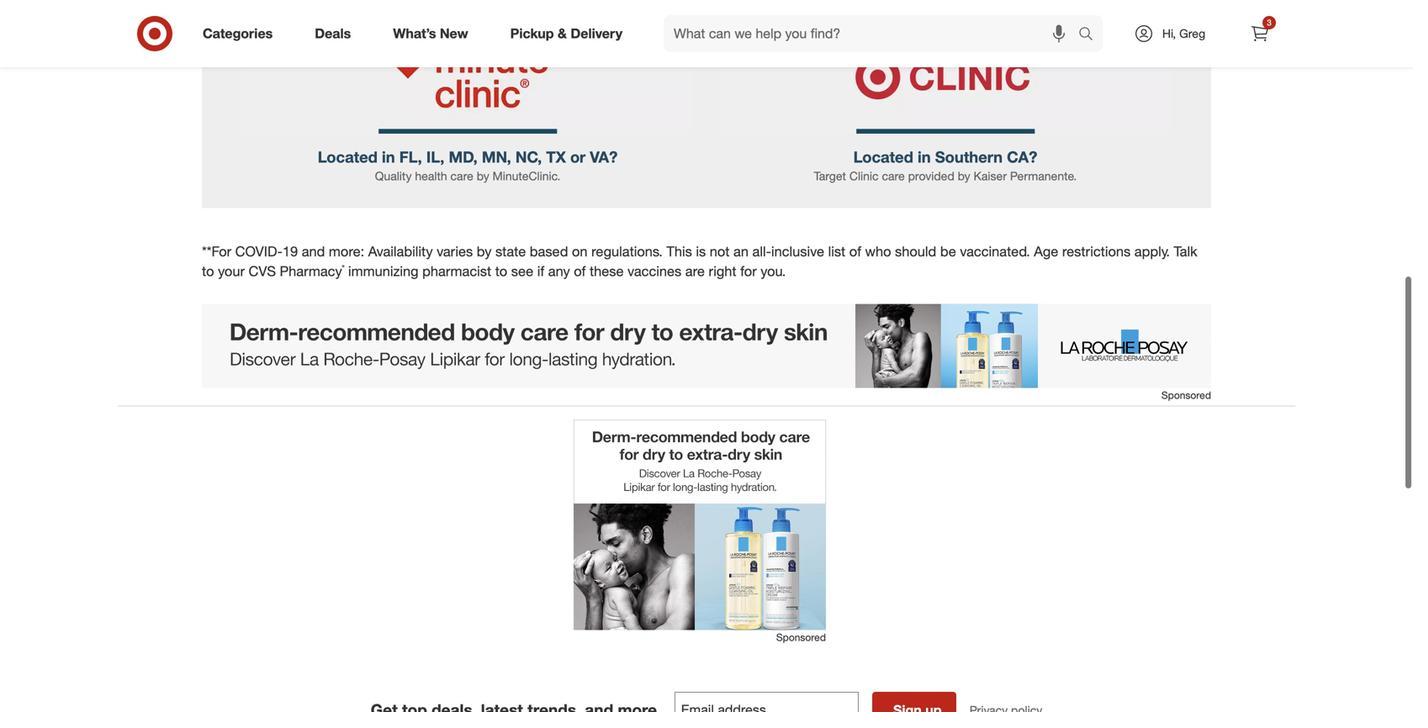 Task type: vqa. For each thing, say whether or not it's contained in the screenshot.
rightmost in
yes



Task type: describe. For each thing, give the bounding box(es) containing it.
minute clinic image
[[242, 21, 693, 134]]

right
[[709, 263, 737, 280]]

pickup & delivery link
[[496, 15, 644, 52]]

clinic
[[850, 169, 879, 183]]

if
[[537, 263, 545, 280]]

these
[[590, 263, 624, 280]]

hi,
[[1163, 26, 1176, 41]]

sponsored for the bottommost 'advertisement' region
[[776, 631, 826, 644]]

in for fl,
[[382, 148, 395, 166]]

minuteclinic.
[[493, 169, 560, 183]]

target clinic image
[[720, 21, 1171, 134]]

kaiser
[[974, 169, 1007, 183]]

quality
[[375, 169, 412, 183]]

md,
[[449, 148, 478, 166]]

vaccinated.
[[960, 243, 1030, 260]]

be
[[940, 243, 956, 260]]

by inside located in fl, il, md, mn, nc, tx or va? quality health care by minuteclinic.
[[477, 169, 489, 183]]

should
[[895, 243, 937, 260]]

availability
[[368, 243, 433, 260]]

permanente.
[[1010, 169, 1077, 183]]

greg
[[1180, 26, 1206, 41]]

you.
[[761, 263, 786, 280]]

by inside **for covid-19 and more: availability varies by state based on regulations. this is not an all‐inclusive list of who should be vaccinated. age restrictions apply. talk to your cvs pharmacy
[[477, 243, 492, 260]]

talk
[[1174, 243, 1198, 260]]

0 vertical spatial advertisement region
[[202, 304, 1211, 388]]

what's
[[393, 25, 436, 42]]

®
[[342, 263, 344, 273]]

categories
[[203, 25, 273, 42]]

an
[[734, 243, 749, 260]]

immunizing
[[348, 263, 419, 280]]

new
[[440, 25, 468, 42]]

What can we help you find? suggestions appear below search field
[[664, 15, 1083, 52]]

restrictions
[[1062, 243, 1131, 260]]

pharmacy
[[280, 263, 342, 280]]

see
[[511, 263, 534, 280]]

or
[[570, 148, 586, 166]]

covid-
[[235, 243, 283, 260]]

ca?
[[1007, 148, 1038, 166]]

care inside located in southern ca? target clinic care provided by kaiser permanente.
[[882, 169, 905, 183]]

regulations.
[[592, 243, 663, 260]]

hi, greg
[[1163, 26, 1206, 41]]

&
[[558, 25, 567, 42]]

any
[[548, 263, 570, 280]]

search
[[1071, 27, 1111, 43]]

delivery
[[571, 25, 623, 42]]

not
[[710, 243, 730, 260]]

**for
[[202, 243, 231, 260]]

pharmacist
[[422, 263, 491, 280]]

nc,
[[516, 148, 542, 166]]

this
[[667, 243, 692, 260]]



Task type: locate. For each thing, give the bounding box(es) containing it.
more:
[[329, 243, 364, 260]]

based
[[530, 243, 568, 260]]

list
[[828, 243, 846, 260]]

located for located in fl, il, md, mn, nc, tx or va?
[[318, 148, 378, 166]]

care inside located in fl, il, md, mn, nc, tx or va? quality health care by minuteclinic.
[[451, 169, 473, 183]]

1 horizontal spatial of
[[850, 243, 861, 260]]

0 vertical spatial sponsored
[[1162, 389, 1211, 402]]

0 horizontal spatial care
[[451, 169, 473, 183]]

care
[[451, 169, 473, 183], [882, 169, 905, 183]]

who
[[865, 243, 891, 260]]

3 link
[[1242, 15, 1279, 52]]

what's new
[[393, 25, 468, 42]]

2 in from the left
[[918, 148, 931, 166]]

apply.
[[1135, 243, 1170, 260]]

1 horizontal spatial in
[[918, 148, 931, 166]]

in inside located in southern ca? target clinic care provided by kaiser permanente.
[[918, 148, 931, 166]]

by inside located in southern ca? target clinic care provided by kaiser permanente.
[[958, 169, 971, 183]]

by down mn,
[[477, 169, 489, 183]]

to down **for
[[202, 263, 214, 280]]

all‐inclusive
[[753, 243, 824, 260]]

pickup
[[510, 25, 554, 42]]

of down on in the top of the page
[[574, 263, 586, 280]]

in up "provided"
[[918, 148, 931, 166]]

0 horizontal spatial to
[[202, 263, 214, 280]]

0 horizontal spatial in
[[382, 148, 395, 166]]

1 vertical spatial advertisement region
[[574, 420, 826, 631]]

19
[[283, 243, 298, 260]]

located up clinic at the top of page
[[854, 148, 914, 166]]

2 located from the left
[[854, 148, 914, 166]]

va?
[[590, 148, 618, 166]]

to left see
[[495, 263, 507, 280]]

care right clinic at the top of page
[[882, 169, 905, 183]]

il,
[[426, 148, 445, 166]]

1 horizontal spatial located
[[854, 148, 914, 166]]

in
[[382, 148, 395, 166], [918, 148, 931, 166]]

by left 'state'
[[477, 243, 492, 260]]

1 horizontal spatial care
[[882, 169, 905, 183]]

are
[[685, 263, 705, 280]]

fl,
[[399, 148, 422, 166]]

1 to from the left
[[202, 263, 214, 280]]

in inside located in fl, il, md, mn, nc, tx or va? quality health care by minuteclinic.
[[382, 148, 395, 166]]

1 in from the left
[[382, 148, 395, 166]]

1 located from the left
[[318, 148, 378, 166]]

2 to from the left
[[495, 263, 507, 280]]

in up quality
[[382, 148, 395, 166]]

of right the 'list'
[[850, 243, 861, 260]]

varies
[[437, 243, 473, 260]]

located
[[318, 148, 378, 166], [854, 148, 914, 166]]

located in fl, il, md, mn, nc, tx or va? quality health care by minuteclinic.
[[318, 148, 618, 183]]

for
[[740, 263, 757, 280]]

to inside **for covid-19 and more: availability varies by state based on regulations. this is not an all‐inclusive list of who should be vaccinated. age restrictions apply. talk to your cvs pharmacy
[[202, 263, 214, 280]]

and
[[302, 243, 325, 260]]

is
[[696, 243, 706, 260]]

search button
[[1071, 15, 1111, 56]]

located in southern ca? target clinic care provided by kaiser permanente.
[[814, 148, 1077, 183]]

0 horizontal spatial of
[[574, 263, 586, 280]]

located inside located in southern ca? target clinic care provided by kaiser permanente.
[[854, 148, 914, 166]]

located up quality
[[318, 148, 378, 166]]

in for southern
[[918, 148, 931, 166]]

to
[[202, 263, 214, 280], [495, 263, 507, 280]]

health
[[415, 169, 447, 183]]

0 horizontal spatial located
[[318, 148, 378, 166]]

deals
[[315, 25, 351, 42]]

None text field
[[675, 692, 859, 713]]

cvs
[[249, 263, 276, 280]]

vaccines
[[628, 263, 682, 280]]

categories link
[[188, 15, 294, 52]]

sponsored for the topmost 'advertisement' region
[[1162, 389, 1211, 402]]

1 vertical spatial sponsored
[[776, 631, 826, 644]]

target
[[814, 169, 846, 183]]

tx
[[546, 148, 566, 166]]

1 care from the left
[[451, 169, 473, 183]]

on
[[572, 243, 588, 260]]

age
[[1034, 243, 1059, 260]]

1 horizontal spatial to
[[495, 263, 507, 280]]

advertisement region
[[202, 304, 1211, 388], [574, 420, 826, 631]]

by
[[477, 169, 489, 183], [958, 169, 971, 183], [477, 243, 492, 260]]

deals link
[[301, 15, 372, 52]]

state
[[495, 243, 526, 260]]

located for located in southern ca?
[[854, 148, 914, 166]]

pickup & delivery
[[510, 25, 623, 42]]

3
[[1267, 17, 1272, 28]]

by down the southern
[[958, 169, 971, 183]]

® immunizing pharmacist to see if any of these vaccines are right for you.
[[342, 263, 786, 280]]

**for covid-19 and more: availability varies by state based on regulations. this is not an all‐inclusive list of who should be vaccinated. age restrictions apply. talk to your cvs pharmacy
[[202, 243, 1198, 280]]

southern
[[935, 148, 1003, 166]]

what's new link
[[379, 15, 489, 52]]

1 horizontal spatial sponsored
[[1162, 389, 1211, 402]]

provided
[[908, 169, 955, 183]]

care down md,
[[451, 169, 473, 183]]

your
[[218, 263, 245, 280]]

sponsored
[[1162, 389, 1211, 402], [776, 631, 826, 644]]

mn,
[[482, 148, 511, 166]]

2 care from the left
[[882, 169, 905, 183]]

0 horizontal spatial sponsored
[[776, 631, 826, 644]]

located inside located in fl, il, md, mn, nc, tx or va? quality health care by minuteclinic.
[[318, 148, 378, 166]]

of inside **for covid-19 and more: availability varies by state based on regulations. this is not an all‐inclusive list of who should be vaccinated. age restrictions apply. talk to your cvs pharmacy
[[850, 243, 861, 260]]

0 vertical spatial of
[[850, 243, 861, 260]]

1 vertical spatial of
[[574, 263, 586, 280]]

of
[[850, 243, 861, 260], [574, 263, 586, 280]]



